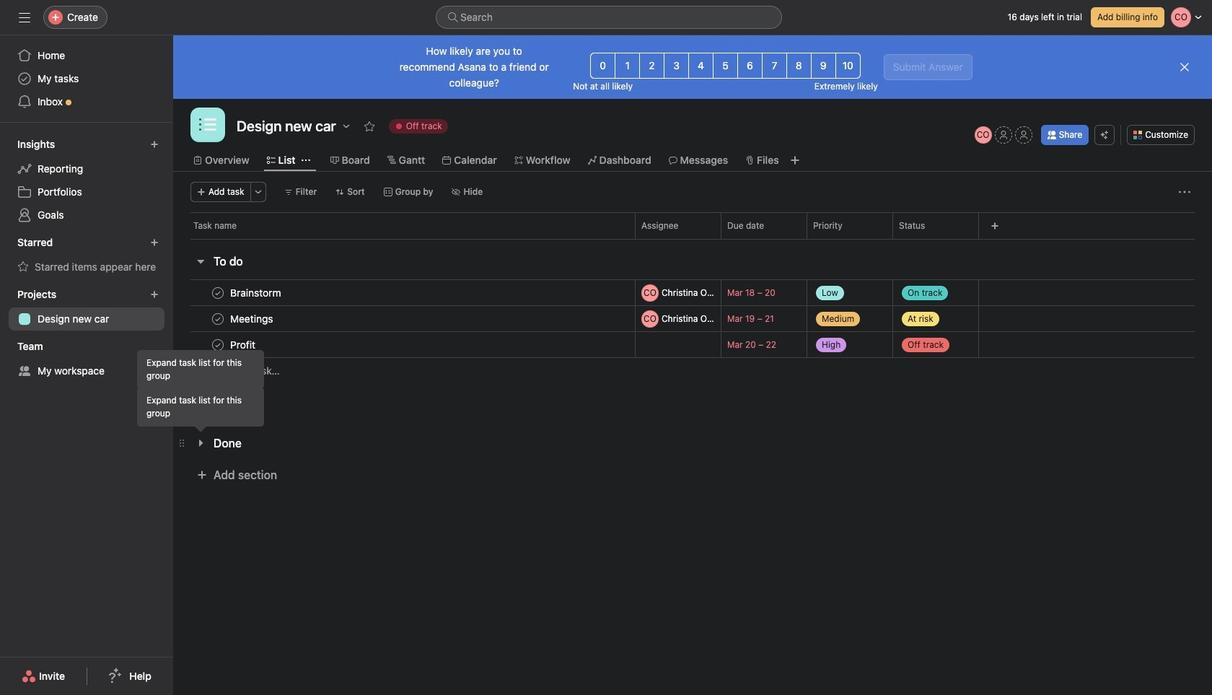 Task type: locate. For each thing, give the bounding box(es) containing it.
global element
[[0, 35, 173, 122]]

task name text field inside brainstorm cell
[[227, 285, 285, 300]]

2 mark complete image from the top
[[209, 336, 227, 353]]

list box
[[436, 6, 782, 29]]

2 vertical spatial task name text field
[[227, 337, 260, 352]]

add field image
[[991, 222, 1000, 230]]

meetings cell
[[173, 305, 635, 332]]

1 mark complete checkbox from the top
[[209, 284, 227, 301]]

task name text field inside profit cell
[[227, 337, 260, 352]]

1 vertical spatial mark complete image
[[209, 336, 227, 353]]

mark complete checkbox inside brainstorm cell
[[209, 284, 227, 301]]

row
[[173, 212, 1213, 239], [191, 238, 1195, 240], [173, 279, 1213, 306], [173, 305, 1213, 332], [173, 331, 1213, 358], [173, 357, 1213, 384]]

2 tooltip from the top
[[138, 388, 263, 430]]

Task name text field
[[227, 285, 285, 300], [227, 311, 278, 326], [227, 337, 260, 352]]

1 vertical spatial task name text field
[[227, 311, 278, 326]]

task name text field for mark complete option within the meetings "cell"
[[227, 311, 278, 326]]

tooltip up expand task list for this group image
[[138, 388, 263, 430]]

2 task name text field from the top
[[227, 311, 278, 326]]

None radio
[[615, 53, 640, 79], [640, 53, 665, 79], [615, 53, 640, 79], [640, 53, 665, 79]]

mark complete checkbox for meetings "cell"
[[209, 310, 227, 327]]

1 mark complete image from the top
[[209, 310, 227, 327]]

0 vertical spatial task name text field
[[227, 285, 285, 300]]

task name text field for mark complete option inside the brainstorm cell
[[227, 285, 285, 300]]

3 task name text field from the top
[[227, 337, 260, 352]]

profit cell
[[173, 331, 635, 358]]

tooltip up expand task list for this group icon
[[138, 351, 263, 388]]

0 vertical spatial mark complete image
[[209, 310, 227, 327]]

mark complete image up mark complete checkbox
[[209, 310, 227, 327]]

1 tooltip from the top
[[138, 351, 263, 388]]

mark complete checkbox inside meetings "cell"
[[209, 310, 227, 327]]

mark complete image
[[209, 310, 227, 327], [209, 336, 227, 353]]

mark complete image inside profit cell
[[209, 336, 227, 353]]

Mark complete checkbox
[[209, 284, 227, 301], [209, 310, 227, 327]]

task name text field inside meetings "cell"
[[227, 311, 278, 326]]

dismiss image
[[1179, 61, 1191, 73]]

mark complete checkbox for brainstorm cell on the top
[[209, 284, 227, 301]]

0 vertical spatial mark complete checkbox
[[209, 284, 227, 301]]

add items to starred image
[[150, 238, 159, 247]]

header to do tree grid
[[173, 279, 1213, 384]]

mark complete image inside meetings "cell"
[[209, 310, 227, 327]]

task name text field for mark complete checkbox
[[227, 337, 260, 352]]

None radio
[[591, 53, 616, 79], [664, 53, 689, 79], [689, 53, 714, 79], [713, 53, 738, 79], [738, 53, 763, 79], [762, 53, 787, 79], [787, 53, 812, 79], [811, 53, 836, 79], [836, 53, 861, 79], [591, 53, 616, 79], [664, 53, 689, 79], [689, 53, 714, 79], [713, 53, 738, 79], [738, 53, 763, 79], [762, 53, 787, 79], [787, 53, 812, 79], [811, 53, 836, 79], [836, 53, 861, 79]]

tooltip
[[138, 351, 263, 388], [138, 388, 263, 430]]

2 mark complete checkbox from the top
[[209, 310, 227, 327]]

expand task list for this group image
[[195, 400, 206, 411]]

1 task name text field from the top
[[227, 285, 285, 300]]

teams element
[[0, 333, 173, 385]]

option group
[[591, 53, 861, 79]]

mark complete image down mark complete icon
[[209, 336, 227, 353]]

1 vertical spatial mark complete checkbox
[[209, 310, 227, 327]]

Mark complete checkbox
[[209, 336, 227, 353]]



Task type: vqa. For each thing, say whether or not it's contained in the screenshot.
bottom Task name text field
yes



Task type: describe. For each thing, give the bounding box(es) containing it.
collapse task list for this group image
[[195, 255, 206, 267]]

insights element
[[0, 131, 173, 230]]

expand task list for this group image
[[195, 437, 206, 449]]

brainstorm cell
[[173, 279, 635, 306]]

tab actions image
[[301, 156, 310, 165]]

projects element
[[0, 281, 173, 333]]

add tab image
[[789, 154, 801, 166]]

more actions image
[[254, 188, 262, 196]]

add to starred image
[[364, 121, 375, 132]]

ask ai image
[[1101, 131, 1110, 139]]

mark complete image for task name text field inside profit cell
[[209, 336, 227, 353]]

starred element
[[0, 230, 173, 281]]

mark complete image
[[209, 284, 227, 301]]

new project or portfolio image
[[150, 290, 159, 299]]

hide sidebar image
[[19, 12, 30, 23]]

mark complete image for task name text field inside the meetings "cell"
[[209, 310, 227, 327]]

list image
[[199, 116, 217, 134]]

new insights image
[[150, 140, 159, 149]]

manage project members image
[[975, 126, 992, 144]]



